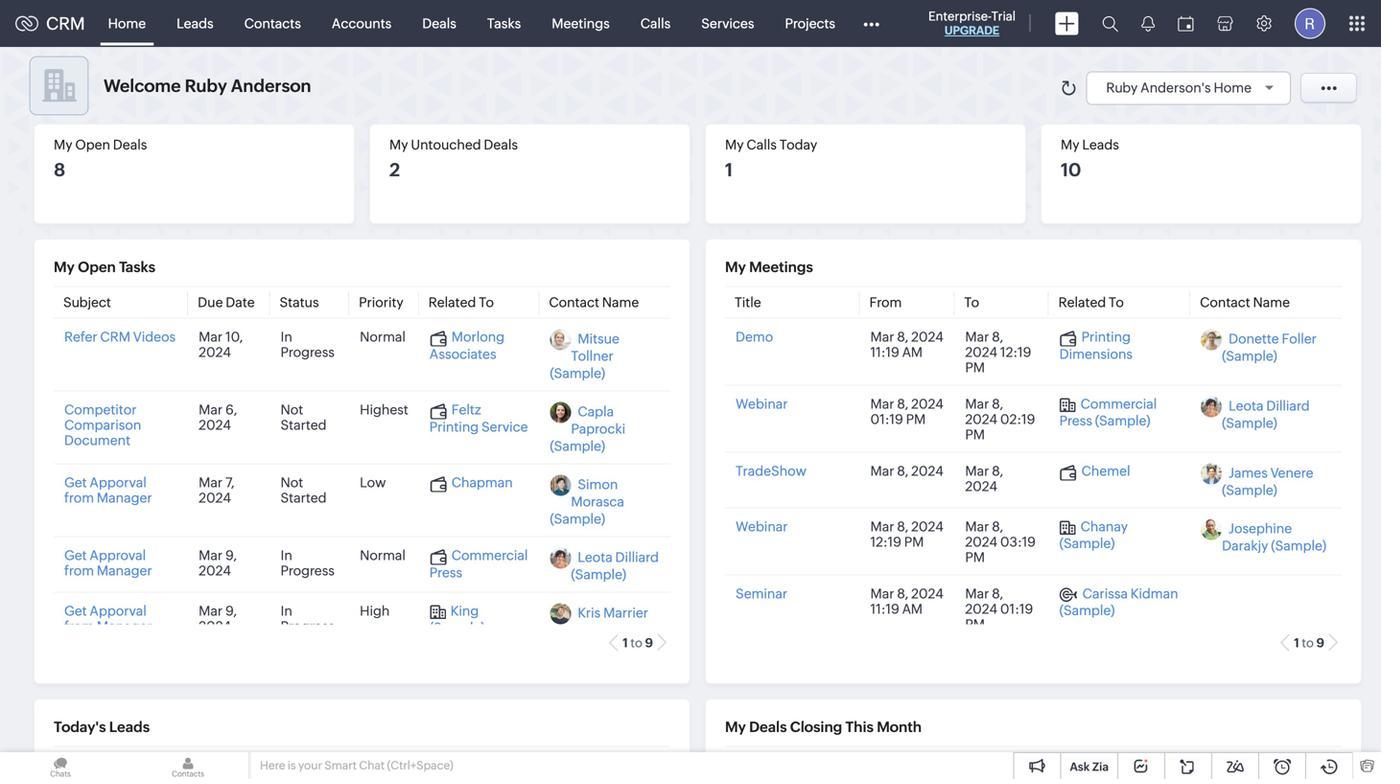 Task type: describe. For each thing, give the bounding box(es) containing it.
manager for high
[[97, 619, 152, 634]]

accounts
[[332, 16, 392, 31]]

my for my calls today 1
[[725, 137, 744, 152]]

11:19 for mar 8, 2024 12:19 pm
[[870, 345, 899, 360]]

month
[[877, 719, 922, 736]]

signals element
[[1130, 0, 1166, 47]]

tradeshow
[[736, 464, 807, 479]]

from
[[869, 295, 902, 310]]

0 horizontal spatial mar 8, 2024 12:19 pm
[[870, 519, 944, 550]]

leads link
[[161, 0, 229, 47]]

mar inside mar 8, 2024 03:19 pm
[[965, 519, 989, 535]]

from link
[[869, 295, 902, 310]]

chapman
[[452, 475, 513, 491]]

videos
[[133, 329, 176, 345]]

0 horizontal spatial leota
[[578, 550, 613, 565]]

mar inside mar 6, 2024
[[199, 402, 223, 418]]

donette foller (sample)
[[1222, 331, 1317, 364]]

contact name for first "contact name" link from the left
[[549, 295, 639, 310]]

paprocki
[[571, 422, 625, 437]]

chemel
[[1082, 464, 1130, 479]]

darakjy
[[1222, 539, 1268, 554]]

0 horizontal spatial mar 8, 2024 01:19 pm
[[870, 397, 944, 427]]

my for my open tasks
[[54, 259, 75, 276]]

calendar image
[[1178, 16, 1194, 31]]

meetings link
[[536, 0, 625, 47]]

home link
[[93, 0, 161, 47]]

0 vertical spatial mar 8, 2024 12:19 pm
[[965, 329, 1031, 375]]

mar inside mar 10, 2024
[[199, 329, 223, 345]]

my for my leads 10
[[1061, 137, 1080, 152]]

competitor comparison document link
[[64, 402, 141, 448]]

1 to from the left
[[479, 295, 494, 310]]

in for get apporval from manager
[[281, 604, 292, 619]]

pm left mar 8, 2024 02:19 pm
[[906, 412, 926, 427]]

2024 inside mar 8, 2024 03:19 pm
[[965, 535, 998, 550]]

1 related from the left
[[429, 295, 476, 310]]

8
[[54, 160, 65, 180]]

venere
[[1270, 466, 1313, 481]]

1 horizontal spatial leads
[[177, 16, 213, 31]]

(sample) for "mitsue tollner (sample)" link
[[550, 366, 605, 381]]

contact for first "contact name" link from the left
[[549, 295, 599, 310]]

mitsue tollner (sample) link
[[550, 331, 620, 381]]

chat
[[359, 760, 385, 773]]

calls link
[[625, 0, 686, 47]]

get apporval from manager link for mar 9, 2024
[[64, 604, 152, 634]]

1 vertical spatial crm
[[100, 329, 130, 345]]

2024 inside mar 6, 2024
[[199, 418, 231, 433]]

2024 inside mar 10, 2024
[[199, 345, 231, 360]]

enterprise-
[[928, 9, 991, 23]]

printing dimensions link
[[1059, 329, 1133, 362]]

commercial for commercial press (sample)
[[1081, 397, 1157, 412]]

search image
[[1102, 15, 1118, 32]]

projects link
[[770, 0, 851, 47]]

0 vertical spatial calls
[[640, 16, 671, 31]]

logo image
[[15, 16, 38, 31]]

leota dilliard (sample) for the bottommost leota dilliard (sample) link
[[571, 550, 659, 583]]

simon morasca (sample) link
[[550, 477, 624, 527]]

mar inside mar 8, 2024
[[965, 464, 989, 479]]

started for highest
[[281, 418, 327, 433]]

mar 8, 2024 11:19 am for mar 8, 2024 01:19 pm
[[870, 586, 944, 617]]

1 vertical spatial home
[[1214, 80, 1252, 95]]

2024 inside mar 8, 2024
[[965, 479, 998, 494]]

2 related to link from the left
[[1059, 295, 1124, 310]]

progress for press
[[281, 563, 335, 579]]

1 vertical spatial dilliard
[[615, 550, 659, 565]]

kris
[[578, 606, 601, 621]]

my open deals 8
[[54, 137, 147, 180]]

chanay (sample)
[[1059, 519, 1128, 551]]

date
[[226, 295, 255, 310]]

welcome
[[104, 76, 181, 96]]

james
[[1229, 466, 1268, 481]]

not for 7,
[[281, 475, 303, 491]]

subject link
[[63, 295, 111, 310]]

9, for get approval from manager
[[225, 548, 237, 563]]

simon
[[578, 477, 618, 493]]

8, inside mar 8, 2024
[[992, 464, 1003, 479]]

not started for low
[[281, 475, 327, 506]]

carissa kidman (sample) link
[[1059, 586, 1178, 618]]

name for first "contact name" link from the left
[[602, 295, 639, 310]]

smart
[[325, 760, 357, 773]]

in progress for (sample)
[[281, 604, 335, 634]]

to link
[[964, 295, 979, 310]]

competitor comparison document
[[64, 402, 141, 448]]

capla
[[578, 404, 614, 420]]

1 for my meetings
[[1294, 636, 1299, 651]]

contacts
[[244, 16, 301, 31]]

marrier
[[603, 606, 648, 621]]

deals left tasks link
[[422, 16, 456, 31]]

kris marrier (sample)
[[571, 606, 648, 638]]

title
[[735, 295, 761, 310]]

get for normal
[[64, 548, 87, 563]]

high
[[360, 604, 390, 619]]

status
[[280, 295, 319, 310]]

crm link
[[15, 14, 85, 33]]

1 inside my calls today 1
[[725, 160, 733, 180]]

dimensions
[[1059, 347, 1133, 362]]

(sample) inside chanay (sample)
[[1059, 536, 1115, 551]]

1 vertical spatial mar 8, 2024 01:19 pm
[[965, 586, 1033, 633]]

ruby anderson's home
[[1106, 80, 1252, 95]]

webinar for mar 8, 2024 01:19 pm
[[736, 397, 788, 412]]

tollner
[[571, 349, 614, 364]]

Other Modules field
[[851, 8, 892, 39]]

carissa
[[1082, 586, 1128, 602]]

commercial press (sample) link
[[1059, 397, 1157, 429]]

1 horizontal spatial meetings
[[749, 259, 813, 276]]

closing
[[790, 719, 842, 736]]

get apporval from manager link for mar 7, 2024
[[64, 475, 152, 506]]

get for low
[[64, 475, 87, 491]]

approval
[[90, 548, 146, 563]]

refer
[[64, 329, 97, 345]]

calls inside my calls today 1
[[747, 137, 777, 152]]

(sample) for james venere (sample) 'link'
[[1222, 483, 1277, 498]]

chats image
[[0, 753, 121, 780]]

pm for chanay (sample)
[[965, 550, 985, 565]]

kris marrier (sample) link
[[571, 606, 648, 638]]

my for my meetings
[[725, 259, 746, 276]]

2 to from the left
[[964, 295, 979, 310]]

0 horizontal spatial crm
[[46, 14, 85, 33]]

seminar link
[[736, 586, 788, 602]]

(sample) for the kris marrier (sample) link
[[571, 623, 626, 638]]

today's leads
[[54, 719, 150, 736]]

0 vertical spatial 01:19
[[870, 412, 903, 427]]

(sample) for capla paprocki (sample) link
[[550, 439, 605, 454]]

(sample) down king
[[429, 620, 485, 636]]

deals link
[[407, 0, 472, 47]]

services link
[[686, 0, 770, 47]]

1 to 9 for my meetings
[[1294, 636, 1325, 651]]

pm left mar 8, 2024 03:19 pm
[[904, 535, 924, 550]]

deals left closing
[[749, 719, 787, 736]]

create menu image
[[1055, 12, 1079, 35]]

0 horizontal spatial meetings
[[552, 16, 610, 31]]

mitsue tollner (sample)
[[550, 331, 620, 381]]

my leads 10
[[1061, 137, 1119, 180]]

capla paprocki (sample)
[[550, 404, 625, 454]]

tradeshow link
[[736, 464, 807, 479]]

get apporval from manager for mar 7, 2024
[[64, 475, 152, 506]]

commercial press
[[429, 548, 528, 581]]

0 vertical spatial dilliard
[[1266, 399, 1310, 414]]

ask
[[1070, 761, 1090, 774]]

8, inside mar 8, 2024 03:19 pm
[[992, 519, 1003, 535]]

due date link
[[198, 295, 255, 310]]

open for tasks
[[78, 259, 116, 276]]

priority link
[[359, 295, 404, 310]]

0 vertical spatial tasks
[[487, 16, 521, 31]]

1 horizontal spatial 01:19
[[1000, 602, 1033, 617]]

demo link
[[736, 329, 773, 345]]

josephine
[[1229, 521, 1292, 537]]

james venere (sample) link
[[1222, 466, 1313, 498]]

enterprise-trial upgrade
[[928, 9, 1016, 37]]

anderson's
[[1140, 80, 1211, 95]]

pm for carissa kidman (sample)
[[965, 617, 985, 633]]

3 to from the left
[[1109, 295, 1124, 310]]

9, for get apporval from manager
[[225, 604, 237, 619]]

from for low
[[64, 491, 94, 506]]

(sample) inside commercial press (sample)
[[1095, 413, 1150, 429]]

0 horizontal spatial ruby
[[185, 76, 227, 96]]

accounts link
[[316, 0, 407, 47]]

6,
[[225, 402, 237, 418]]

2 mar 8, 2024 from the left
[[965, 464, 1003, 494]]

seminar
[[736, 586, 788, 602]]

comparison
[[64, 418, 141, 433]]



Task type: locate. For each thing, give the bounding box(es) containing it.
upgrade
[[945, 24, 999, 37]]

1 for my open tasks
[[623, 636, 628, 651]]

1 vertical spatial started
[[281, 491, 327, 506]]

not started for highest
[[281, 402, 327, 433]]

get apporval from manager link down get approval from manager
[[64, 604, 152, 634]]

1 contact from the left
[[549, 295, 599, 310]]

2 in progress from the top
[[281, 548, 335, 579]]

2 11:19 from the top
[[870, 602, 899, 617]]

press
[[1059, 413, 1092, 429], [429, 565, 462, 581]]

due date
[[198, 295, 255, 310]]

in progress for associates
[[281, 329, 335, 360]]

webinar link down the demo
[[736, 397, 788, 412]]

0 vertical spatial leota dilliard (sample)
[[1222, 399, 1310, 431]]

progress for (sample)
[[281, 619, 335, 634]]

(sample) for donette foller (sample) link
[[1222, 349, 1277, 364]]

2 in from the top
[[281, 548, 292, 563]]

0 horizontal spatial 12:19
[[870, 535, 901, 550]]

1 mar 8, 2024 from the left
[[870, 464, 944, 479]]

2 started from the top
[[281, 491, 327, 506]]

1 to from the left
[[631, 636, 642, 651]]

1 apporval from the top
[[90, 475, 147, 491]]

demo
[[736, 329, 773, 345]]

leota dilliard (sample) link up the 'james'
[[1222, 399, 1310, 431]]

2 name from the left
[[1253, 295, 1290, 310]]

2 progress from the top
[[281, 563, 335, 579]]

home
[[108, 16, 146, 31], [1214, 80, 1252, 95]]

contact up donette
[[1200, 295, 1250, 310]]

(sample) down paprocki
[[550, 439, 605, 454]]

1 horizontal spatial crm
[[100, 329, 130, 345]]

2024 inside mar 7, 2024
[[199, 491, 231, 506]]

meetings left "calls" link
[[552, 16, 610, 31]]

printing down feltz at the left
[[429, 419, 479, 435]]

commercial press link
[[429, 548, 528, 581]]

(sample) down kris
[[571, 623, 626, 638]]

am for mar 8, 2024 12:19 pm
[[902, 345, 923, 360]]

mar 8, 2024 12:19 pm left mar 8, 2024 03:19 pm
[[870, 519, 944, 550]]

in progress for press
[[281, 548, 335, 579]]

contact name up donette
[[1200, 295, 1290, 310]]

king (sample)
[[429, 604, 485, 636]]

0 vertical spatial apporval
[[90, 475, 147, 491]]

0 vertical spatial leota dilliard (sample) link
[[1222, 399, 1310, 431]]

pm up mar 8, 2024 02:19 pm
[[965, 360, 985, 375]]

name up donette
[[1253, 295, 1290, 310]]

1 not from the top
[[281, 402, 303, 418]]

webinar link down tradeshow link
[[736, 519, 788, 535]]

my inside my leads 10
[[1061, 137, 1080, 152]]

(sample) inside capla paprocki (sample)
[[550, 439, 605, 454]]

1 vertical spatial get apporval from manager link
[[64, 604, 152, 634]]

1 vertical spatial not
[[281, 475, 303, 491]]

commercial press (sample)
[[1059, 397, 1157, 429]]

1 horizontal spatial tasks
[[487, 16, 521, 31]]

to for my open tasks
[[631, 636, 642, 651]]

2 get apporval from manager link from the top
[[64, 604, 152, 634]]

webinar link for 01:19
[[736, 397, 788, 412]]

welcome ruby anderson
[[104, 76, 311, 96]]

1 contact name from the left
[[549, 295, 639, 310]]

morlong associates
[[429, 329, 505, 362]]

0 horizontal spatial press
[[429, 565, 462, 581]]

related to link up morlong
[[429, 295, 494, 310]]

1 horizontal spatial leota dilliard (sample)
[[1222, 399, 1310, 431]]

from inside get approval from manager
[[64, 563, 94, 579]]

1 vertical spatial open
[[78, 259, 116, 276]]

(sample) up the 'james'
[[1222, 416, 1277, 431]]

2 vertical spatial in
[[281, 604, 292, 619]]

get apporval from manager for mar 9, 2024
[[64, 604, 152, 634]]

2 not started from the top
[[281, 475, 327, 506]]

ruby down "leads" link
[[185, 76, 227, 96]]

2 9, from the top
[[225, 604, 237, 619]]

(sample) inside the "josephine darakjy (sample)"
[[1271, 539, 1326, 554]]

2024 inside mar 8, 2024 02:19 pm
[[965, 412, 998, 427]]

(sample) inside carissa kidman (sample)
[[1059, 603, 1115, 618]]

2 webinar from the top
[[736, 519, 788, 535]]

profile image
[[1295, 8, 1325, 39]]

related
[[429, 295, 476, 310], [1059, 295, 1106, 310]]

(sample) inside kris marrier (sample)
[[571, 623, 626, 638]]

king (sample) link
[[429, 604, 485, 636]]

pm down mar 8, 2024 03:19 pm
[[965, 617, 985, 633]]

normal for morlong associates
[[360, 329, 406, 345]]

2 horizontal spatial to
[[1109, 295, 1124, 310]]

kidman
[[1131, 586, 1178, 602]]

0 vertical spatial get apporval from manager
[[64, 475, 152, 506]]

1 vertical spatial 12:19
[[870, 535, 901, 550]]

manager for low
[[97, 491, 152, 506]]

tasks up videos
[[119, 259, 155, 276]]

printing dimensions
[[1059, 329, 1133, 362]]

1 horizontal spatial printing
[[1082, 329, 1131, 345]]

donette foller (sample) link
[[1222, 331, 1317, 364]]

0 horizontal spatial related to
[[429, 295, 494, 310]]

pm for printing dimensions
[[965, 360, 985, 375]]

deals down welcome
[[113, 137, 147, 152]]

my for my deals closing this month
[[725, 719, 746, 736]]

0 horizontal spatial to
[[631, 636, 642, 651]]

open inside my open deals 8
[[75, 137, 110, 152]]

calls left services link
[[640, 16, 671, 31]]

apporval down document
[[90, 475, 147, 491]]

02:19
[[1000, 412, 1035, 427]]

2 get from the top
[[64, 548, 87, 563]]

(sample) down morasca
[[550, 512, 605, 527]]

press up king
[[429, 565, 462, 581]]

01:19
[[870, 412, 903, 427], [1000, 602, 1033, 617]]

3 progress from the top
[[281, 619, 335, 634]]

open for deals
[[75, 137, 110, 152]]

manager for normal
[[97, 563, 152, 579]]

pm inside mar 8, 2024 03:19 pm
[[965, 550, 985, 565]]

leads
[[177, 16, 213, 31], [1082, 137, 1119, 152], [109, 719, 150, 736]]

1 from from the top
[[64, 491, 94, 506]]

1 mar 8, 2024 11:19 am from the top
[[870, 329, 944, 360]]

2 contact from the left
[[1200, 295, 1250, 310]]

your
[[298, 760, 322, 773]]

1 get from the top
[[64, 475, 87, 491]]

0 vertical spatial commercial
[[1081, 397, 1157, 412]]

(sample) for the bottommost leota dilliard (sample) link
[[571, 567, 626, 583]]

0 vertical spatial progress
[[281, 345, 335, 360]]

0 vertical spatial am
[[902, 345, 923, 360]]

zia
[[1092, 761, 1109, 774]]

1 horizontal spatial 12:19
[[1000, 345, 1031, 360]]

2 vertical spatial in progress
[[281, 604, 335, 634]]

press inside commercial press (sample)
[[1059, 413, 1092, 429]]

here is your smart chat (ctrl+space)
[[260, 760, 453, 773]]

(sample) down carissa
[[1059, 603, 1115, 618]]

tasks right deals link
[[487, 16, 521, 31]]

chemel link
[[1059, 464, 1130, 481]]

tasks
[[487, 16, 521, 31], [119, 259, 155, 276]]

mar
[[199, 329, 223, 345], [870, 329, 894, 345], [965, 329, 989, 345], [870, 397, 894, 412], [965, 397, 989, 412], [199, 402, 223, 418], [870, 464, 894, 479], [965, 464, 989, 479], [199, 475, 223, 491], [870, 519, 894, 535], [965, 519, 989, 535], [199, 548, 223, 563], [870, 586, 894, 602], [965, 586, 989, 602], [199, 604, 223, 619]]

printing inside printing dimensions
[[1082, 329, 1131, 345]]

mar 6, 2024
[[199, 402, 237, 433]]

(sample) down josephine
[[1271, 539, 1326, 554]]

1 horizontal spatial ruby
[[1106, 80, 1138, 95]]

profile element
[[1283, 0, 1337, 47]]

leads for my leads 10
[[1082, 137, 1119, 152]]

3 in from the top
[[281, 604, 292, 619]]

0 horizontal spatial related to link
[[429, 295, 494, 310]]

1 horizontal spatial related to link
[[1059, 295, 1124, 310]]

chanay (sample) link
[[1059, 519, 1128, 551]]

not right 7,
[[281, 475, 303, 491]]

my inside my open deals 8
[[54, 137, 72, 152]]

leads for today's leads
[[109, 719, 150, 736]]

commercial up king
[[452, 548, 528, 563]]

in progress
[[281, 329, 335, 360], [281, 548, 335, 579], [281, 604, 335, 634]]

printing inside 'feltz printing service'
[[429, 419, 479, 435]]

1 started from the top
[[281, 418, 327, 433]]

get left approval
[[64, 548, 87, 563]]

related to link
[[429, 295, 494, 310], [1059, 295, 1124, 310]]

mar 9, 2024 for get approval from manager
[[199, 548, 237, 579]]

(ctrl+space)
[[387, 760, 453, 773]]

my untouched deals 2
[[389, 137, 518, 180]]

calls
[[640, 16, 671, 31], [747, 137, 777, 152]]

11:19 for mar 8, 2024 01:19 pm
[[870, 602, 899, 617]]

my inside my untouched deals 2
[[389, 137, 408, 152]]

not started left low
[[281, 475, 327, 506]]

contact name link up donette
[[1200, 295, 1290, 310]]

service
[[481, 419, 528, 435]]

1 am from the top
[[902, 345, 923, 360]]

0 horizontal spatial contact name
[[549, 295, 639, 310]]

to up printing dimensions
[[1109, 295, 1124, 310]]

0 horizontal spatial home
[[108, 16, 146, 31]]

2 mar 9, 2024 from the top
[[199, 604, 237, 634]]

in for get approval from manager
[[281, 548, 292, 563]]

dilliard down 'donette foller (sample)'
[[1266, 399, 1310, 414]]

get inside get approval from manager
[[64, 548, 87, 563]]

1 vertical spatial mar 9, 2024
[[199, 604, 237, 634]]

services
[[701, 16, 754, 31]]

leota dilliard (sample) up marrier
[[571, 550, 659, 583]]

(sample) inside simon morasca (sample)
[[550, 512, 605, 527]]

to for my meetings
[[1302, 636, 1314, 651]]

anderson
[[231, 76, 311, 96]]

my left closing
[[725, 719, 746, 736]]

(sample) up chemel on the bottom right of the page
[[1095, 413, 1150, 429]]

1 webinar from the top
[[736, 397, 788, 412]]

3 manager from the top
[[97, 619, 152, 634]]

0 vertical spatial from
[[64, 491, 94, 506]]

3 from from the top
[[64, 619, 94, 634]]

apporval for mar 7, 2024
[[90, 475, 147, 491]]

am for mar 8, 2024 01:19 pm
[[902, 602, 923, 617]]

related to up printing dimensions
[[1059, 295, 1124, 310]]

2 mar 8, 2024 11:19 am from the top
[[870, 586, 944, 617]]

1 horizontal spatial name
[[1253, 295, 1290, 310]]

1 not started from the top
[[281, 402, 327, 433]]

2 am from the top
[[902, 602, 923, 617]]

1 in progress from the top
[[281, 329, 335, 360]]

my up title link
[[725, 259, 746, 276]]

2 related from the left
[[1059, 295, 1106, 310]]

from for high
[[64, 619, 94, 634]]

(sample) inside 'donette foller (sample)'
[[1222, 349, 1277, 364]]

0 horizontal spatial related
[[429, 295, 476, 310]]

0 horizontal spatial commercial
[[452, 548, 528, 563]]

crm right logo
[[46, 14, 85, 33]]

leota dilliard (sample) link
[[1222, 399, 1310, 431], [571, 550, 659, 583]]

webinar down tradeshow link
[[736, 519, 788, 535]]

1 vertical spatial apporval
[[90, 604, 147, 619]]

1 vertical spatial leota dilliard (sample) link
[[571, 550, 659, 583]]

started left low
[[281, 491, 327, 506]]

9 for my open tasks
[[645, 636, 653, 651]]

(sample)
[[1222, 349, 1277, 364], [550, 366, 605, 381], [1095, 413, 1150, 429], [1222, 416, 1277, 431], [550, 439, 605, 454], [1222, 483, 1277, 498], [550, 512, 605, 527], [1059, 536, 1115, 551], [1271, 539, 1326, 554], [571, 567, 626, 583], [1059, 603, 1115, 618], [429, 620, 485, 636], [571, 623, 626, 638]]

status link
[[280, 295, 319, 310]]

create menu element
[[1044, 0, 1091, 47]]

foller
[[1282, 331, 1317, 347]]

1 horizontal spatial calls
[[747, 137, 777, 152]]

home right anderson's at the top of page
[[1214, 80, 1252, 95]]

in for refer crm videos
[[281, 329, 292, 345]]

1 horizontal spatial leota dilliard (sample) link
[[1222, 399, 1310, 431]]

2 normal from the top
[[360, 548, 406, 563]]

webinar link for 12:19
[[736, 519, 788, 535]]

get down document
[[64, 475, 87, 491]]

2 9 from the left
[[1316, 636, 1325, 651]]

leads inside my leads 10
[[1082, 137, 1119, 152]]

leota dilliard (sample) link up marrier
[[571, 550, 659, 583]]

mar 8, 2024 11:19 am for mar 8, 2024 12:19 pm
[[870, 329, 944, 360]]

normal up the 'high'
[[360, 548, 406, 563]]

my calls today 1
[[725, 137, 817, 180]]

0 vertical spatial printing
[[1082, 329, 1131, 345]]

not right 6,
[[281, 402, 303, 418]]

pm left 02:19
[[965, 427, 985, 443]]

related to for 2nd related to link from the left
[[1059, 295, 1124, 310]]

related to for second related to link from right
[[429, 295, 494, 310]]

1 manager from the top
[[97, 491, 152, 506]]

my for my untouched deals 2
[[389, 137, 408, 152]]

contact for second "contact name" link from left
[[1200, 295, 1250, 310]]

contact up 'mitsue'
[[549, 295, 599, 310]]

mar 8, 2024 11:19 am
[[870, 329, 944, 360], [870, 586, 944, 617]]

1 normal from the top
[[360, 329, 406, 345]]

my deals closing this month
[[725, 719, 922, 736]]

1 vertical spatial leads
[[1082, 137, 1119, 152]]

commercial for commercial press
[[452, 548, 528, 563]]

mar 8, 2024 01:19 pm left mar 8, 2024 02:19 pm
[[870, 397, 944, 427]]

leota down morasca
[[578, 550, 613, 565]]

11:19
[[870, 345, 899, 360], [870, 602, 899, 617]]

pm left 03:19
[[965, 550, 985, 565]]

leota dilliard (sample) for the right leota dilliard (sample) link
[[1222, 399, 1310, 431]]

2 webinar link from the top
[[736, 519, 788, 535]]

0 horizontal spatial leota dilliard (sample)
[[571, 550, 659, 583]]

started right 6,
[[281, 418, 327, 433]]

9
[[645, 636, 653, 651], [1316, 636, 1325, 651]]

dilliard up marrier
[[615, 550, 659, 565]]

1 vertical spatial leota
[[578, 550, 613, 565]]

1 11:19 from the top
[[870, 345, 899, 360]]

0 vertical spatial manager
[[97, 491, 152, 506]]

progress
[[281, 345, 335, 360], [281, 563, 335, 579], [281, 619, 335, 634]]

1 9 from the left
[[645, 636, 653, 651]]

2 to from the left
[[1302, 636, 1314, 651]]

1 vertical spatial 9,
[[225, 604, 237, 619]]

commercial down 'dimensions'
[[1081, 397, 1157, 412]]

mar inside mar 8, 2024 02:19 pm
[[965, 397, 989, 412]]

1 vertical spatial 01:19
[[1000, 602, 1033, 617]]

title link
[[735, 295, 761, 310]]

to
[[479, 295, 494, 310], [964, 295, 979, 310], [1109, 295, 1124, 310]]

press for commercial press (sample)
[[1059, 413, 1092, 429]]

mar 8, 2024 01:19 pm down mar 8, 2024 03:19 pm
[[965, 586, 1033, 633]]

manager inside get approval from manager
[[97, 563, 152, 579]]

today
[[780, 137, 817, 152]]

1 horizontal spatial to
[[964, 295, 979, 310]]

9 for my meetings
[[1316, 636, 1325, 651]]

press inside "commercial press"
[[429, 565, 462, 581]]

1 horizontal spatial leota
[[1229, 399, 1264, 414]]

0 horizontal spatial 01:19
[[870, 412, 903, 427]]

press up chemel link
[[1059, 413, 1092, 429]]

0 vertical spatial mar 9, 2024
[[199, 548, 237, 579]]

1 vertical spatial in progress
[[281, 548, 335, 579]]

in
[[281, 329, 292, 345], [281, 548, 292, 563], [281, 604, 292, 619]]

1 related to from the left
[[429, 295, 494, 310]]

contact name up 'mitsue'
[[549, 295, 639, 310]]

progress for associates
[[281, 345, 335, 360]]

0 vertical spatial 12:19
[[1000, 345, 1031, 360]]

morlong associates link
[[429, 329, 505, 362]]

home up welcome
[[108, 16, 146, 31]]

2 horizontal spatial leads
[[1082, 137, 1119, 152]]

deals inside my untouched deals 2
[[484, 137, 518, 152]]

deals right untouched
[[484, 137, 518, 152]]

related to
[[429, 295, 494, 310], [1059, 295, 1124, 310]]

2 get apporval from manager from the top
[[64, 604, 152, 634]]

pm inside mar 8, 2024 02:19 pm
[[965, 427, 985, 443]]

(sample) down chanay
[[1059, 536, 1115, 551]]

(sample) down the 'james'
[[1222, 483, 1277, 498]]

(sample) up kris
[[571, 567, 626, 583]]

1 1 to 9 from the left
[[623, 636, 653, 651]]

2
[[389, 160, 400, 180]]

(sample) down tollner
[[550, 366, 605, 381]]

my up 2
[[389, 137, 408, 152]]

contact name link up 'mitsue'
[[549, 295, 639, 310]]

0 vertical spatial webinar
[[736, 397, 788, 412]]

mar 8, 2024 02:19 pm
[[965, 397, 1035, 443]]

related up printing dimensions
[[1059, 295, 1106, 310]]

printing up 'dimensions'
[[1082, 329, 1131, 345]]

1 in from the top
[[281, 329, 292, 345]]

meetings up title link
[[749, 259, 813, 276]]

not started right 6,
[[281, 402, 327, 433]]

1 vertical spatial calls
[[747, 137, 777, 152]]

not for 6,
[[281, 402, 303, 418]]

1 vertical spatial 11:19
[[870, 602, 899, 617]]

1 vertical spatial webinar link
[[736, 519, 788, 535]]

0 horizontal spatial 1 to 9
[[623, 636, 653, 651]]

name up 'mitsue'
[[602, 295, 639, 310]]

1 vertical spatial from
[[64, 563, 94, 579]]

1 horizontal spatial mar 8, 2024
[[965, 464, 1003, 494]]

my inside my calls today 1
[[725, 137, 744, 152]]

crm right refer
[[100, 329, 130, 345]]

mar inside mar 7, 2024
[[199, 475, 223, 491]]

2 vertical spatial from
[[64, 619, 94, 634]]

get apporval from manager down document
[[64, 475, 152, 506]]

(sample) inside mitsue tollner (sample)
[[550, 366, 605, 381]]

1 progress from the top
[[281, 345, 335, 360]]

contact name for second "contact name" link from left
[[1200, 295, 1290, 310]]

chapman link
[[429, 475, 513, 492]]

competitor
[[64, 402, 137, 418]]

2 apporval from the top
[[90, 604, 147, 619]]

1 vertical spatial am
[[902, 602, 923, 617]]

highest
[[360, 402, 408, 418]]

simon morasca (sample)
[[550, 477, 624, 527]]

trial
[[991, 9, 1016, 23]]

1 mar 9, 2024 from the top
[[199, 548, 237, 579]]

1 vertical spatial mar 8, 2024 11:19 am
[[870, 586, 944, 617]]

related to link up printing dimensions
[[1059, 295, 1124, 310]]

my up "10"
[[1061, 137, 1080, 152]]

contacts image
[[128, 753, 248, 780]]

related to up morlong
[[429, 295, 494, 310]]

0 vertical spatial normal
[[360, 329, 406, 345]]

normal down priority
[[360, 329, 406, 345]]

1 vertical spatial in
[[281, 548, 292, 563]]

press for commercial press
[[429, 565, 462, 581]]

mar 8, 2024 12:19 pm down "to" link
[[965, 329, 1031, 375]]

(sample) for the right leota dilliard (sample) link
[[1222, 416, 1277, 431]]

1 contact name link from the left
[[549, 295, 639, 310]]

1 horizontal spatial 1 to 9
[[1294, 636, 1325, 651]]

josephine darakjy (sample)
[[1222, 521, 1326, 554]]

0 vertical spatial meetings
[[552, 16, 610, 31]]

webinar down the demo
[[736, 397, 788, 412]]

ask zia
[[1070, 761, 1109, 774]]

from for normal
[[64, 563, 94, 579]]

pm for commercial press (sample)
[[965, 427, 985, 443]]

get apporval from manager down get approval from manager
[[64, 604, 152, 634]]

this
[[845, 719, 874, 736]]

get apporval from manager link down document
[[64, 475, 152, 506]]

0 horizontal spatial dilliard
[[615, 550, 659, 565]]

1 name from the left
[[602, 295, 639, 310]]

0 vertical spatial started
[[281, 418, 327, 433]]

related up morlong
[[429, 295, 476, 310]]

1 get apporval from manager from the top
[[64, 475, 152, 506]]

1 horizontal spatial related to
[[1059, 295, 1124, 310]]

(sample) down donette
[[1222, 349, 1277, 364]]

projects
[[785, 16, 835, 31]]

commercial inside "commercial press"
[[452, 548, 528, 563]]

2 vertical spatial progress
[[281, 619, 335, 634]]

0 vertical spatial mar 8, 2024 01:19 pm
[[870, 397, 944, 427]]

2 horizontal spatial 1
[[1294, 636, 1299, 651]]

0 vertical spatial in
[[281, 329, 292, 345]]

0 horizontal spatial leota dilliard (sample) link
[[571, 550, 659, 583]]

leota down 'donette foller (sample)'
[[1229, 399, 1264, 414]]

1 webinar link from the top
[[736, 397, 788, 412]]

1 related to link from the left
[[429, 295, 494, 310]]

to right from
[[964, 295, 979, 310]]

2 from from the top
[[64, 563, 94, 579]]

search element
[[1091, 0, 1130, 47]]

(sample) for the simon morasca (sample) link
[[550, 512, 605, 527]]

(sample) inside james venere (sample)
[[1222, 483, 1277, 498]]

0 vertical spatial leota
[[1229, 399, 1264, 414]]

1 vertical spatial webinar
[[736, 519, 788, 535]]

0 horizontal spatial mar 8, 2024
[[870, 464, 944, 479]]

name for second "contact name" link from left
[[1253, 295, 1290, 310]]

commercial
[[1081, 397, 1157, 412], [452, 548, 528, 563]]

commercial inside commercial press (sample)
[[1081, 397, 1157, 412]]

mar 9, 2024 for get apporval from manager
[[199, 604, 237, 634]]

2 related to from the left
[[1059, 295, 1124, 310]]

0 vertical spatial press
[[1059, 413, 1092, 429]]

0 horizontal spatial tasks
[[119, 259, 155, 276]]

capla paprocki (sample) link
[[550, 404, 625, 454]]

2 1 to 9 from the left
[[1294, 636, 1325, 651]]

get down get approval from manager
[[64, 604, 87, 619]]

tasks link
[[472, 0, 536, 47]]

get for high
[[64, 604, 87, 619]]

my up 8 at top
[[54, 137, 72, 152]]

0 vertical spatial open
[[75, 137, 110, 152]]

associates
[[429, 347, 496, 362]]

is
[[288, 760, 296, 773]]

apporval down get approval from manager
[[90, 604, 147, 619]]

document
[[64, 433, 130, 448]]

10,
[[225, 329, 243, 345]]

mar 8, 2024 12:19 pm
[[965, 329, 1031, 375], [870, 519, 944, 550]]

2024
[[911, 329, 944, 345], [199, 345, 231, 360], [965, 345, 998, 360], [911, 397, 944, 412], [965, 412, 998, 427], [199, 418, 231, 433], [911, 464, 944, 479], [965, 479, 998, 494], [199, 491, 231, 506], [911, 519, 944, 535], [965, 535, 998, 550], [199, 563, 231, 579], [911, 586, 944, 602], [965, 602, 998, 617], [199, 619, 231, 634]]

webinar for mar 8, 2024 12:19 pm
[[736, 519, 788, 535]]

ruby anderson's home link
[[1106, 80, 1280, 95]]

0 vertical spatial webinar link
[[736, 397, 788, 412]]

1 horizontal spatial mar 8, 2024 12:19 pm
[[965, 329, 1031, 375]]

1 get apporval from manager link from the top
[[64, 475, 152, 506]]

leota dilliard (sample) up the 'james'
[[1222, 399, 1310, 431]]

my for my open deals 8
[[54, 137, 72, 152]]

2 contact name from the left
[[1200, 295, 1290, 310]]

1 9, from the top
[[225, 548, 237, 563]]

0 horizontal spatial 9
[[645, 636, 653, 651]]

2 not from the top
[[281, 475, 303, 491]]

2 contact name link from the left
[[1200, 295, 1290, 310]]

1 horizontal spatial contact
[[1200, 295, 1250, 310]]

(sample) for josephine darakjy (sample) link
[[1271, 539, 1326, 554]]

2 manager from the top
[[97, 563, 152, 579]]

1 vertical spatial get apporval from manager
[[64, 604, 152, 634]]

open down welcome
[[75, 137, 110, 152]]

feltz printing service
[[429, 402, 528, 435]]

normal for commercial press
[[360, 548, 406, 563]]

my up subject link
[[54, 259, 75, 276]]

2 vertical spatial leads
[[109, 719, 150, 736]]

get approval from manager
[[64, 548, 152, 579]]

to up morlong
[[479, 295, 494, 310]]

apporval for mar 9, 2024
[[90, 604, 147, 619]]

1 to 9 for my open tasks
[[623, 636, 653, 651]]

1 vertical spatial get
[[64, 548, 87, 563]]

low
[[360, 475, 386, 491]]

3 get from the top
[[64, 604, 87, 619]]

my left today
[[725, 137, 744, 152]]

0 vertical spatial mar 8, 2024 11:19 am
[[870, 329, 944, 360]]

1 horizontal spatial commercial
[[1081, 397, 1157, 412]]

ruby left anderson's at the top of page
[[1106, 80, 1138, 95]]

started for low
[[281, 491, 327, 506]]

12:19
[[1000, 345, 1031, 360], [870, 535, 901, 550]]

calls left today
[[747, 137, 777, 152]]

3 in progress from the top
[[281, 604, 335, 634]]

1 horizontal spatial 9
[[1316, 636, 1325, 651]]

open up subject
[[78, 259, 116, 276]]

signals image
[[1141, 15, 1155, 32]]

deals inside my open deals 8
[[113, 137, 147, 152]]

8, inside mar 8, 2024 02:19 pm
[[992, 397, 1003, 412]]



Task type: vqa. For each thing, say whether or not it's contained in the screenshot.


